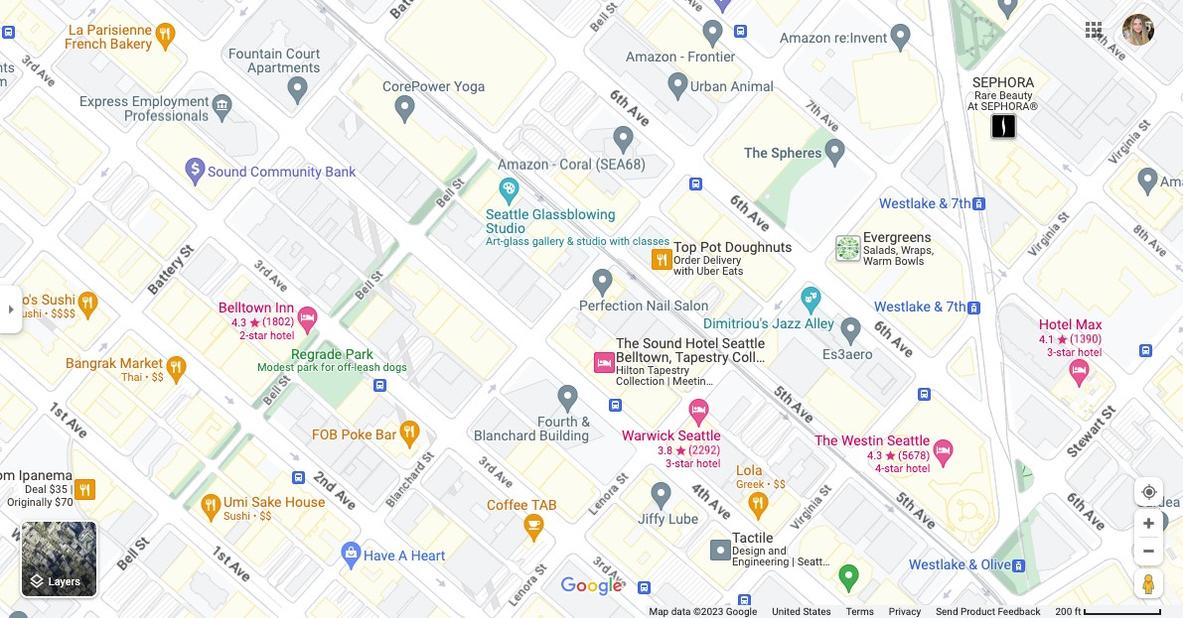 Task type: locate. For each thing, give the bounding box(es) containing it.
send
[[936, 607, 958, 618]]

terms button
[[846, 606, 874, 619]]

200 ft
[[1055, 607, 1081, 618]]

data
[[671, 607, 691, 618]]

footer inside google maps element
[[649, 606, 1055, 619]]

200
[[1055, 607, 1072, 618]]

feedback
[[998, 607, 1041, 618]]

terms
[[846, 607, 874, 618]]

map data ©2023 google
[[649, 607, 757, 618]]

footer containing map data ©2023 google
[[649, 606, 1055, 619]]

expand side panel image
[[0, 299, 22, 320]]

footer
[[649, 606, 1055, 619]]

map
[[649, 607, 669, 618]]

©2023
[[693, 607, 723, 618]]

zoom in image
[[1141, 517, 1156, 531]]

united states button
[[772, 606, 831, 619]]

layers
[[48, 577, 80, 589]]

product
[[961, 607, 995, 618]]



Task type: describe. For each thing, give the bounding box(es) containing it.
send product feedback
[[936, 607, 1041, 618]]

200 ft button
[[1055, 607, 1162, 618]]

zoom out image
[[1141, 544, 1156, 559]]

privacy button
[[889, 606, 921, 619]]

google
[[726, 607, 757, 618]]

show your location image
[[1140, 484, 1158, 502]]

united
[[772, 607, 801, 618]]

united states
[[772, 607, 831, 618]]

send product feedback button
[[936, 606, 1041, 619]]

show street view coverage image
[[1134, 569, 1163, 599]]

privacy
[[889, 607, 921, 618]]

google maps element
[[0, 0, 1183, 619]]

states
[[803, 607, 831, 618]]

google account: michelle dermenjian  
(michelle.dermenjian@adept.ai) image
[[1123, 14, 1154, 45]]

ft
[[1075, 607, 1081, 618]]



Task type: vqa. For each thing, say whether or not it's contained in the screenshot.
privacy BUTTON on the bottom right of page
yes



